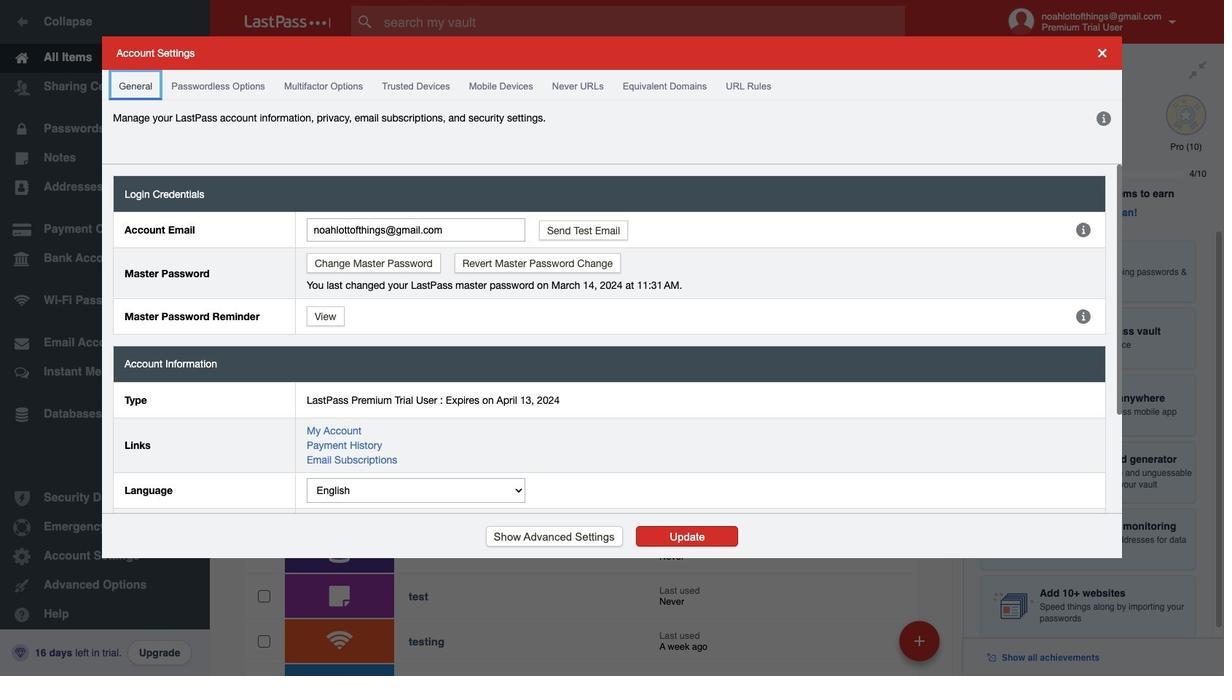 Task type: vqa. For each thing, say whether or not it's contained in the screenshot.
dialog
no



Task type: locate. For each thing, give the bounding box(es) containing it.
Search search field
[[351, 6, 933, 38]]

vault options navigation
[[210, 44, 963, 87]]

search my vault text field
[[351, 6, 933, 38]]



Task type: describe. For each thing, give the bounding box(es) containing it.
new item image
[[914, 636, 925, 647]]

main navigation navigation
[[0, 0, 210, 677]]

lastpass image
[[245, 15, 331, 28]]

new item navigation
[[894, 617, 949, 677]]



